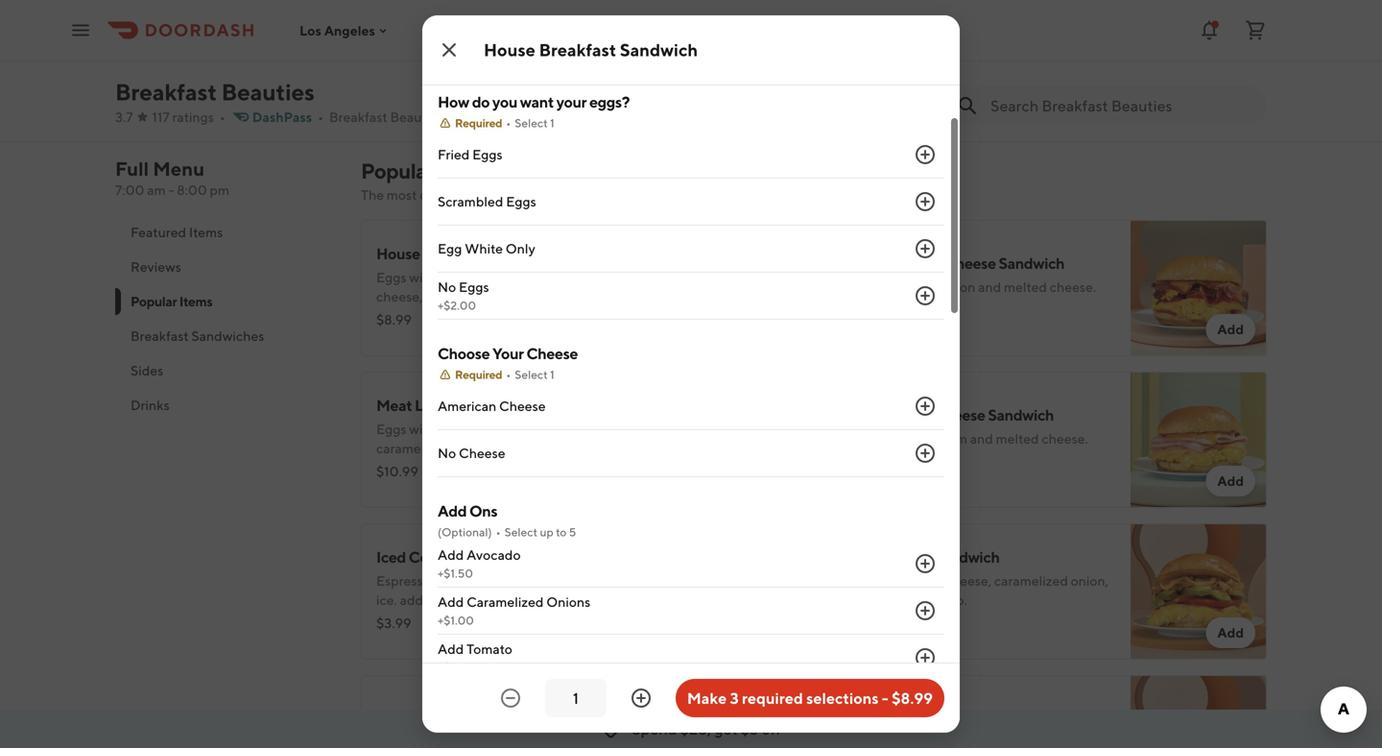 Task type: locate. For each thing, give the bounding box(es) containing it.
2 • select 1 from the top
[[506, 368, 555, 381]]

0 vertical spatial caramelized
[[376, 440, 450, 456]]

cheese. for bacon, egg and cheese sandwich
[[1050, 279, 1097, 295]]

cheese, inside house breakfast sandwich eggs with crispy bacon, hash brown, melted cheese, and house sauce. $8.99
[[376, 289, 423, 304]]

0 vertical spatial $8.99
[[376, 312, 412, 327]]

0 vertical spatial popular
[[361, 158, 434, 183]]

beef
[[439, 421, 466, 437], [927, 725, 955, 740]]

- right am
[[168, 182, 174, 198]]

1 no from the top
[[438, 279, 456, 295]]

you
[[493, 93, 518, 111]]

0 horizontal spatial burger
[[530, 396, 577, 414]]

1 horizontal spatial bacon,
[[554, 421, 595, 437]]

1 vertical spatial caramelized
[[995, 573, 1069, 589]]

- inside full menu 7:00 am - 8:00 pm
[[168, 182, 174, 198]]

no inside no eggs +$2.00
[[438, 279, 456, 295]]

cheese. inside bacon, egg and cheese sandwich eggs with crispy bacon and melted cheese. $7.99
[[1050, 279, 1097, 295]]

and inside iced coffee espresso with kopeli coffee, half & half, and ice. add vanilla, hazelnut, or caramel monin® flavoring.
[[613, 573, 636, 589]]

crispy left bacon
[[900, 279, 935, 295]]

breakfast inside button
[[131, 328, 189, 344]]

egg right ham,
[[876, 406, 903, 424]]

• up avocado
[[496, 525, 501, 539]]

melted right brown,
[[597, 269, 640, 285]]

117 ratings •
[[152, 109, 225, 125]]

0 vertical spatial house
[[484, 39, 536, 60]]

items for popular items
[[179, 293, 213, 309]]

egg right sausage,
[[439, 709, 467, 727]]

breakfast up onions,
[[463, 396, 527, 414]]

and inside popular items the most commonly ordered items and dishes from this store
[[574, 187, 597, 203]]

eggs inside ham, egg and cheese sandwich eggs with savory ham and melted cheese.
[[837, 431, 868, 447]]

increase quantity by 1 image for add caramelized onions
[[914, 599, 937, 622]]

with down bacon,
[[870, 279, 897, 295]]

featured items
[[131, 224, 223, 240]]

+$1.50
[[438, 567, 473, 580]]

beef right egg
[[927, 725, 955, 740]]

sides
[[131, 362, 163, 378]]

with left savory
[[870, 431, 897, 447]]

cheese,
[[376, 289, 423, 304], [545, 440, 592, 456], [945, 573, 992, 589]]

house up the you on the left top of page
[[484, 39, 536, 60]]

cheese up ham
[[934, 406, 986, 424]]

5 increase quantity by 1 image from the top
[[914, 442, 937, 465]]

caramelized for breakfast
[[1004, 725, 1078, 740]]

meat
[[376, 396, 412, 414]]

1 vertical spatial -
[[882, 689, 889, 707]]

3.7
[[115, 109, 133, 125]]

2 vertical spatial cheese.
[[952, 744, 998, 748]]

beauties left 3.4
[[390, 109, 444, 125]]

pm
[[210, 182, 229, 198]]

the
[[361, 187, 384, 203]]

1 horizontal spatial house
[[484, 39, 536, 60]]

breakfast right "dashpass •"
[[329, 109, 388, 125]]

0 horizontal spatial crispy
[[439, 269, 474, 285]]

breakfast up no eggs +$2.00
[[423, 244, 488, 263]]

0 horizontal spatial house
[[376, 244, 420, 263]]

1 vertical spatial required
[[455, 368, 502, 381]]

melted up avocado.
[[900, 573, 943, 589]]

crispy inside house breakfast sandwich eggs with crispy bacon, hash brown, melted cheese, and house sauce. $8.99
[[439, 269, 474, 285]]

1 horizontal spatial burger,
[[958, 725, 1001, 740]]

select inside "choose your cheese" group
[[515, 368, 548, 381]]

1 vertical spatial bacon,
[[554, 421, 595, 437]]

off
[[762, 720, 781, 738]]

0 vertical spatial -
[[168, 182, 174, 198]]

fried up commonly
[[438, 146, 470, 162]]

bacon, egg and cheese sandwich image
[[1131, 220, 1268, 356]]

$25,
[[680, 720, 712, 738]]

+$0.50
[[438, 661, 477, 674]]

eggs inside meat lovers breakfast burger eggs with beef burger, crispy bacon, caramelized onions, melted cheese, and hash brown.
[[376, 421, 407, 437]]

increase quantity by 1 image for no cheese
[[914, 442, 937, 465]]

torean t
[[720, 9, 778, 27]]

full
[[115, 157, 149, 180]]

eggs left no eggs +$2.00
[[376, 269, 407, 285]]

drinks
[[131, 397, 170, 413]]

• select 1 inside "choose your cheese" group
[[506, 368, 555, 381]]

no up +$2.00
[[438, 279, 456, 295]]

select left up
[[505, 525, 538, 539]]

0 vertical spatial cheese.
[[1050, 279, 1097, 295]]

sandwich inside ham, egg and cheese sandwich eggs with savory ham and melted cheese.
[[988, 406, 1054, 424]]

items inside button
[[189, 224, 223, 240]]

add button for ham, egg and cheese sandwich
[[1206, 466, 1256, 496]]

1 vertical spatial items
[[189, 224, 223, 240]]

•
[[492, 46, 496, 60], [220, 109, 225, 125], [318, 109, 324, 125], [451, 109, 457, 125], [506, 116, 511, 130], [506, 368, 511, 381], [496, 525, 501, 539]]

&
[[574, 573, 582, 589]]

house inside dialog
[[484, 39, 536, 60]]

0 vertical spatial cheese,
[[376, 289, 423, 304]]

117
[[152, 109, 170, 125]]

0 vertical spatial 1
[[550, 116, 555, 130]]

1 1 from the top
[[550, 116, 555, 130]]

with inside ham, egg and cheese sandwich eggs with savory ham and melted cheese.
[[870, 431, 897, 447]]

0 vertical spatial beef
[[439, 421, 466, 437]]

caramelized for cali
[[995, 573, 1069, 589]]

increase quantity by 1 image for fried eggs
[[914, 143, 937, 166]]

eggs?
[[590, 93, 630, 111]]

0 vertical spatial select
[[515, 116, 548, 130]]

egg inside bacon, egg and cheese sandwich eggs with crispy bacon and melted cheese. $7.99
[[887, 254, 914, 272]]

breakfast up your
[[539, 39, 617, 60]]

with
[[409, 269, 436, 285], [870, 279, 897, 295], [409, 421, 436, 437], [870, 431, 897, 447], [434, 573, 460, 589], [870, 573, 897, 589], [898, 725, 924, 740]]

• right the dashpass
[[318, 109, 324, 125]]

$7.99
[[837, 302, 871, 318]]

and inside breakfast burger fried egg with beef burger, caramelized onions and melted cheese.
[[880, 744, 903, 748]]

1 required from the top
[[455, 116, 502, 130]]

0 horizontal spatial popular
[[131, 293, 177, 309]]

melted right onions,
[[499, 440, 543, 456]]

no
[[438, 279, 456, 295], [438, 445, 456, 461]]

0 horizontal spatial hash
[[521, 269, 550, 285]]

with down lovers
[[409, 421, 436, 437]]

- for menu
[[168, 182, 174, 198]]

1 vertical spatial 1
[[550, 368, 555, 381]]

burger down choose your cheese
[[530, 396, 577, 414]]

breakfast right cali
[[867, 548, 931, 566]]

no down lovers
[[438, 445, 456, 461]]

eggs inside no eggs +$2.00
[[459, 279, 489, 295]]

• down your
[[506, 368, 511, 381]]

1 vertical spatial select
[[515, 368, 548, 381]]

0 horizontal spatial beauties
[[221, 78, 315, 106]]

2 1 from the top
[[550, 368, 555, 381]]

with up vanilla,
[[434, 573, 460, 589]]

tomato
[[467, 641, 513, 657]]

melted right onions
[[906, 744, 949, 748]]

bacon,
[[477, 269, 518, 285], [554, 421, 595, 437]]

select down your
[[515, 368, 548, 381]]

1
[[550, 116, 555, 130], [550, 368, 555, 381]]

1 vertical spatial no
[[438, 445, 456, 461]]

popular up most on the left top of page
[[361, 158, 434, 183]]

caramelized inside cali breakfast sandwich eggs with melted cheese, caramelized onion, tomato, and avocado.
[[995, 573, 1069, 589]]

increase quantity by 1 image
[[914, 237, 937, 260], [914, 552, 937, 575], [914, 599, 937, 622], [914, 646, 937, 669], [630, 687, 653, 710]]

2 horizontal spatial crispy
[[900, 279, 935, 295]]

melted right ham
[[996, 431, 1040, 447]]

increase quantity by 1 image
[[914, 143, 937, 166], [914, 190, 937, 213], [914, 284, 937, 307], [914, 395, 937, 418], [914, 442, 937, 465]]

cheese. inside ham, egg and cheese sandwich eggs with savory ham and melted cheese.
[[1042, 431, 1089, 447]]

0 vertical spatial required
[[455, 116, 502, 130]]

required down do
[[455, 116, 502, 130]]

eggs down ham,
[[837, 431, 868, 447]]

1 horizontal spatial -
[[882, 689, 889, 707]]

meat lovers breakfast burger image
[[670, 372, 807, 508]]

sandwich inside house breakfast sandwich eggs with crispy bacon, hash brown, melted cheese, and house sauce. $8.99
[[490, 244, 556, 263]]

drinks button
[[115, 388, 338, 423]]

add button
[[1206, 314, 1256, 345], [746, 466, 795, 496], [1206, 466, 1256, 496], [746, 617, 795, 648], [1206, 617, 1256, 648]]

eggs up tomato,
[[837, 573, 868, 589]]

0 vertical spatial items
[[438, 158, 490, 183]]

w
[[465, 9, 481, 27]]

breakfast
[[539, 39, 617, 60], [115, 78, 217, 106], [329, 109, 388, 125], [423, 244, 488, 263], [131, 328, 189, 344], [463, 396, 527, 414], [867, 548, 931, 566], [837, 700, 902, 718]]

1 increase quantity by 1 image from the top
[[914, 143, 937, 166]]

$3.99
[[376, 615, 412, 631]]

1 horizontal spatial t
[[769, 9, 778, 27]]

cheese, left +$2.00
[[376, 289, 423, 304]]

beauties
[[221, 78, 315, 106], [390, 109, 444, 125]]

hash inside house breakfast sandwich eggs with crispy bacon, hash brown, melted cheese, and house sauce. $8.99
[[521, 269, 550, 285]]

select
[[515, 116, 548, 130], [515, 368, 548, 381], [505, 525, 538, 539]]

1 down choose your cheese
[[550, 368, 555, 381]]

burger
[[530, 396, 577, 414], [905, 700, 952, 718]]

sandwich inside cali breakfast sandwich eggs with melted cheese, caramelized onion, tomato, and avocado.
[[934, 548, 1000, 566]]

burger inside meat lovers breakfast burger eggs with beef burger, crispy bacon, caramelized onions, melted cheese, and hash brown.
[[530, 396, 577, 414]]

egg for bacon, egg and cheese sandwich eggs with crispy bacon and melted cheese. $7.99
[[887, 254, 914, 272]]

0 vertical spatial bacon,
[[477, 269, 518, 285]]

2 horizontal spatial cheese,
[[945, 573, 992, 589]]

1 vertical spatial cheese,
[[545, 440, 592, 456]]

1 down want
[[550, 116, 555, 130]]

eggs
[[473, 146, 503, 162], [506, 193, 536, 209], [376, 269, 407, 285], [459, 279, 489, 295], [837, 279, 868, 295], [376, 421, 407, 437], [837, 431, 868, 447], [837, 573, 868, 589]]

1 horizontal spatial popular
[[361, 158, 434, 183]]

eggs down 'meat'
[[376, 421, 407, 437]]

2 increase quantity by 1 image from the top
[[914, 190, 937, 213]]

house
[[451, 289, 488, 304]]

with left no eggs +$2.00
[[409, 269, 436, 285]]

add
[[400, 592, 424, 608]]

with inside iced coffee espresso with kopeli coffee, half & half, and ice. add vanilla, hazelnut, or caramel monin® flavoring.
[[434, 573, 460, 589]]

increase quantity by 1 image down avocado.
[[914, 646, 937, 669]]

breakfast up 117
[[115, 78, 217, 106]]

items up the breakfast sandwiches
[[179, 293, 213, 309]]

1 vertical spatial beauties
[[390, 109, 444, 125]]

3.4
[[465, 109, 484, 125]]

1 horizontal spatial beauties
[[390, 109, 444, 125]]

ashley
[[417, 9, 463, 27]]

breakfast inside house breakfast sandwich eggs with crispy bacon, hash brown, melted cheese, and house sauce. $8.99
[[423, 244, 488, 263]]

2 vertical spatial select
[[505, 525, 538, 539]]

increase quantity by 1 image for scrambled eggs
[[914, 190, 937, 213]]

0 horizontal spatial fried
[[438, 146, 470, 162]]

breakfast inside cali breakfast sandwich eggs with melted cheese, caramelized onion, tomato, and avocado.
[[867, 548, 931, 566]]

breakfast up egg
[[837, 700, 902, 718]]

1 vertical spatial cheese.
[[1042, 431, 1089, 447]]

no for no cheese
[[438, 445, 456, 461]]

cheese inside bacon, egg and cheese sandwich eggs with crispy bacon and melted cheese. $7.99
[[945, 254, 996, 272]]

egg right bacon,
[[887, 254, 914, 272]]

hash
[[521, 269, 550, 285], [620, 440, 649, 456]]

burger, inside meat lovers breakfast burger eggs with beef burger, crispy bacon, caramelized onions, melted cheese, and hash brown.
[[469, 421, 512, 437]]

1 horizontal spatial cheese,
[[545, 440, 592, 456]]

required inside "choose your cheese" group
[[455, 368, 502, 381]]

popular inside popular items the most commonly ordered items and dishes from this store
[[361, 158, 434, 183]]

required down choose
[[455, 368, 502, 381]]

1 vertical spatial burger,
[[958, 725, 1001, 740]]

• doordash order
[[492, 46, 585, 60]]

required for how
[[455, 116, 502, 130]]

1 vertical spatial • select 1
[[506, 368, 555, 381]]

increase quantity by 1 image right tomato,
[[914, 599, 937, 622]]

0 horizontal spatial burger,
[[469, 421, 512, 437]]

with right egg
[[898, 725, 924, 740]]

• select 1 down the how do you want your eggs?
[[506, 116, 555, 130]]

1 horizontal spatial burger
[[905, 700, 952, 718]]

increase quantity by 1 image up spend
[[630, 687, 653, 710]]

house down most on the left top of page
[[376, 244, 420, 263]]

eggs up +$2.00
[[459, 279, 489, 295]]

2 no from the top
[[438, 445, 456, 461]]

eggs up $7.99
[[837, 279, 868, 295]]

• select 1 for cheese
[[506, 368, 555, 381]]

0 vertical spatial beauties
[[221, 78, 315, 106]]

cheese up bacon
[[945, 254, 996, 272]]

t right torean
[[769, 9, 778, 27]]

2 vertical spatial items
[[179, 293, 213, 309]]

increase quantity by 1 image up avocado.
[[914, 552, 937, 575]]

cheese, up avocado.
[[945, 573, 992, 589]]

fried up onions
[[837, 725, 869, 740]]

half
[[548, 573, 571, 589]]

bacon, inside house breakfast sandwich eggs with crispy bacon, hash brown, melted cheese, and house sauce. $8.99
[[477, 269, 518, 285]]

4 increase quantity by 1 image from the top
[[914, 395, 937, 418]]

cheese, up 5
[[545, 440, 592, 456]]

and
[[574, 187, 597, 203], [917, 254, 942, 272], [979, 279, 1002, 295], [426, 289, 449, 304], [906, 406, 932, 424], [971, 431, 994, 447], [594, 440, 618, 456], [613, 573, 636, 589], [887, 592, 910, 608], [470, 709, 495, 727], [880, 744, 903, 748]]

house inside house breakfast sandwich eggs with crispy bacon, hash brown, melted cheese, and house sauce. $8.99
[[376, 244, 420, 263]]

ice.
[[376, 592, 397, 608]]

• right mi
[[506, 116, 511, 130]]

4/7/22
[[453, 46, 490, 60]]

with inside house breakfast sandwich eggs with crispy bacon, hash brown, melted cheese, and house sauce. $8.99
[[409, 269, 436, 285]]

0 horizontal spatial bacon,
[[477, 269, 518, 285]]

1 horizontal spatial hash
[[620, 440, 649, 456]]

popular items
[[131, 293, 213, 309]]

beauties for breakfast beauties
[[221, 78, 315, 106]]

cheese, inside cali breakfast sandwich eggs with melted cheese, caramelized onion, tomato, and avocado.
[[945, 573, 992, 589]]

burger,
[[469, 421, 512, 437], [958, 725, 1001, 740]]

beauties for breakfast beauties • 3.4 mi
[[390, 109, 444, 125]]

with inside bacon, egg and cheese sandwich eggs with crispy bacon and melted cheese. $7.99
[[870, 279, 897, 295]]

crispy inside meat lovers breakfast burger eggs with beef burger, crispy bacon, caramelized onions, melted cheese, and hash brown.
[[515, 421, 551, 437]]

add
[[1218, 321, 1244, 337], [757, 473, 784, 489], [1218, 473, 1244, 489], [438, 502, 467, 520], [438, 547, 464, 563], [438, 594, 464, 610], [757, 625, 784, 640], [1218, 625, 1244, 640], [438, 641, 464, 657]]

egg white only
[[438, 241, 536, 256]]

burger, down the american cheese
[[469, 421, 512, 437]]

$8.99 left +$2.00
[[376, 312, 412, 327]]

burger, right egg
[[958, 725, 1001, 740]]

t left torean
[[689, 8, 699, 28]]

beauties up the dashpass
[[221, 78, 315, 106]]

1 inside the how do you want your eggs? "group"
[[550, 116, 555, 130]]

crispy down the american cheese
[[515, 421, 551, 437]]

1 vertical spatial popular
[[131, 293, 177, 309]]

required for choose
[[455, 368, 502, 381]]

- inside button
[[882, 689, 889, 707]]

required inside the how do you want your eggs? "group"
[[455, 116, 502, 130]]

this
[[672, 187, 694, 203]]

0 vertical spatial burger,
[[469, 421, 512, 437]]

2 required from the top
[[455, 368, 502, 381]]

no inside "choose your cheese" group
[[438, 445, 456, 461]]

crispy
[[439, 269, 474, 285], [900, 279, 935, 295], [515, 421, 551, 437]]

0 horizontal spatial cheese,
[[376, 289, 423, 304]]

egg left white
[[438, 241, 462, 256]]

items inside popular items the most commonly ordered items and dishes from this store
[[438, 158, 490, 183]]

1 horizontal spatial crispy
[[515, 421, 551, 437]]

items up reviews button
[[189, 224, 223, 240]]

1 horizontal spatial $8.99
[[892, 689, 933, 707]]

0 vertical spatial fried
[[438, 146, 470, 162]]

select for cheese
[[515, 368, 548, 381]]

full menu 7:00 am - 8:00 pm
[[115, 157, 229, 198]]

1 • select 1 from the top
[[506, 116, 555, 130]]

popular down "reviews"
[[131, 293, 177, 309]]

1 vertical spatial hash
[[620, 440, 649, 456]]

melted right bacon
[[1004, 279, 1048, 295]]

spend
[[632, 720, 677, 738]]

select down the how do you want your eggs?
[[515, 116, 548, 130]]

breakfast down popular items
[[131, 328, 189, 344]]

add button for cali breakfast sandwich
[[1206, 617, 1256, 648]]

• select 1 for you
[[506, 116, 555, 130]]

crispy up house
[[439, 269, 474, 285]]

melted inside meat lovers breakfast burger eggs with beef burger, crispy bacon, caramelized onions, melted cheese, and hash brown.
[[499, 440, 543, 456]]

caramelized inside breakfast burger fried egg with beef burger, caramelized onions and melted cheese.
[[1004, 725, 1078, 740]]

- up egg
[[882, 689, 889, 707]]

add inside add tomato +$0.50
[[438, 641, 464, 657]]

melted inside house breakfast sandwich eggs with crispy bacon, hash brown, melted cheese, and house sauce. $8.99
[[597, 269, 640, 285]]

add ons (optional) • select up to 5
[[438, 502, 576, 539]]

0 horizontal spatial -
[[168, 182, 174, 198]]

0 vertical spatial no
[[438, 279, 456, 295]]

commonly
[[420, 187, 484, 203]]

how
[[438, 93, 469, 111]]

1 inside "choose your cheese" group
[[550, 368, 555, 381]]

1 horizontal spatial fried
[[837, 725, 869, 740]]

ham, egg and cheese sandwich image
[[1131, 372, 1268, 508]]

+$1.00
[[438, 614, 474, 627]]

$8.99 up egg
[[892, 689, 933, 707]]

increase quantity by 1 image for add avocado
[[914, 552, 937, 575]]

melted
[[597, 269, 640, 285], [1004, 279, 1048, 295], [996, 431, 1040, 447], [499, 440, 543, 456], [900, 573, 943, 589], [906, 744, 949, 748]]

items
[[438, 158, 490, 183], [189, 224, 223, 240], [179, 293, 213, 309]]

• select 1 down your
[[506, 368, 555, 381]]

lovers
[[415, 396, 460, 414]]

reviews button
[[115, 250, 338, 284]]

burger right selections
[[905, 700, 952, 718]]

1 vertical spatial fried
[[837, 725, 869, 740]]

cali breakfast sandwich image
[[1131, 523, 1268, 660]]

0 vertical spatial burger
[[530, 396, 577, 414]]

0 vertical spatial hash
[[521, 269, 550, 285]]

caramelized
[[376, 440, 450, 456], [995, 573, 1069, 589], [1004, 725, 1078, 740]]

1 horizontal spatial beef
[[927, 725, 955, 740]]

1 vertical spatial $8.99
[[892, 689, 933, 707]]

0 horizontal spatial beef
[[439, 421, 466, 437]]

0 horizontal spatial $8.99
[[376, 312, 412, 327]]

ham
[[941, 431, 968, 447]]

$8.99 inside house breakfast sandwich eggs with crispy bacon, hash brown, melted cheese, and house sauce. $8.99
[[376, 312, 412, 327]]

select inside the how do you want your eggs? "group"
[[515, 116, 548, 130]]

0 vertical spatial • select 1
[[506, 116, 555, 130]]

2 vertical spatial cheese,
[[945, 573, 992, 589]]

house breakfast sandwich eggs with crispy bacon, hash brown, melted cheese, and house sauce. $8.99
[[376, 244, 640, 327]]

1 vertical spatial house
[[376, 244, 420, 263]]

beef down american at left bottom
[[439, 421, 466, 437]]

increase quantity by 1 image right bacon,
[[914, 237, 937, 260]]

2 vertical spatial caramelized
[[1004, 725, 1078, 740]]

• right "4/7/22"
[[492, 46, 496, 60]]

popular
[[361, 158, 434, 183], [131, 293, 177, 309]]

select for you
[[515, 116, 548, 130]]

egg inside ham, egg and cheese sandwich eggs with savory ham and melted cheese.
[[876, 406, 903, 424]]

cheese. inside breakfast burger fried egg with beef burger, caramelized onions and melted cheese.
[[952, 744, 998, 748]]

ham, egg and cheese sandwich eggs with savory ham and melted cheese.
[[837, 406, 1089, 447]]

selections
[[807, 689, 879, 707]]

items up commonly
[[438, 158, 490, 183]]

onions
[[547, 594, 591, 610]]

sandwich inside dialog
[[620, 39, 698, 60]]

house
[[484, 39, 536, 60], [376, 244, 420, 263]]

add caramelized onions +$1.00
[[438, 594, 591, 627]]

hazelnut,
[[471, 592, 528, 608]]

1 vertical spatial burger
[[905, 700, 952, 718]]

with up tomato,
[[870, 573, 897, 589]]

1 vertical spatial beef
[[927, 725, 955, 740]]

bacon,
[[837, 254, 884, 272]]

• select 1 inside the how do you want your eggs? "group"
[[506, 116, 555, 130]]



Task type: vqa. For each thing, say whether or not it's contained in the screenshot.
select within the HOW DO YOU WANT YOUR EGGS? group
yes



Task type: describe. For each thing, give the bounding box(es) containing it.
how do you want your eggs? group
[[438, 91, 945, 320]]

beef inside meat lovers breakfast burger eggs with beef burger, crispy bacon, caramelized onions, melted cheese, and hash brown.
[[439, 421, 466, 437]]

monin®
[[597, 592, 647, 608]]

items
[[538, 187, 571, 203]]

eggs left items
[[506, 193, 536, 209]]

get
[[715, 720, 738, 738]]

popular items the most commonly ordered items and dishes from this store
[[361, 158, 728, 203]]

close house breakfast sandwich image
[[438, 38, 461, 61]]

• inside "choose your cheese" group
[[506, 368, 511, 381]]

increase quantity by 1 image for american cheese
[[914, 395, 937, 418]]

with inside meat lovers breakfast burger eggs with beef burger, crispy bacon, caramelized onions, melted cheese, and hash brown.
[[409, 421, 436, 437]]

menu
[[153, 157, 205, 180]]

• inside the how do you want your eggs? "group"
[[506, 116, 511, 130]]

and inside meat lovers breakfast burger eggs with beef burger, crispy bacon, caramelized onions, melted cheese, and hash brown.
[[594, 440, 618, 456]]

want
[[520, 93, 554, 111]]

Item Search search field
[[991, 95, 1252, 116]]

eggs down mi
[[473, 146, 503, 162]]

make 3 required selections - $8.99
[[687, 689, 933, 707]]

increase quantity by 1 image for add tomato
[[914, 646, 937, 669]]

ons
[[470, 502, 498, 520]]

add avocado +$1.50
[[438, 547, 521, 580]]

ham,
[[837, 406, 873, 424]]

3
[[730, 689, 739, 707]]

choose your cheese group
[[438, 343, 945, 477]]

onions,
[[453, 440, 497, 456]]

decrease quantity by 1 image
[[499, 687, 522, 710]]

egg
[[872, 725, 895, 740]]

5
[[569, 525, 576, 539]]

$10.99
[[376, 463, 419, 479]]

cheese down your
[[499, 398, 546, 414]]

do
[[472, 93, 490, 111]]

make
[[687, 689, 727, 707]]

7:00
[[115, 182, 144, 198]]

melted inside breakfast burger fried egg with beef burger, caramelized onions and melted cheese.
[[906, 744, 949, 748]]

no for no eggs +$2.00
[[438, 279, 456, 295]]

+$2.00
[[438, 299, 476, 312]]

scrambled
[[438, 193, 504, 209]]

up
[[540, 525, 554, 539]]

sausage,
[[376, 709, 437, 727]]

or
[[530, 592, 543, 608]]

cheese, inside meat lovers breakfast burger eggs with beef burger, crispy bacon, caramelized onions, melted cheese, and hash brown.
[[545, 440, 592, 456]]

to
[[556, 525, 567, 539]]

add ons group
[[438, 500, 945, 748]]

savory
[[900, 431, 939, 447]]

half,
[[585, 573, 611, 589]]

your
[[493, 344, 524, 362]]

choose
[[438, 344, 490, 362]]

ashley w
[[417, 9, 481, 27]]

add button for iced coffee
[[746, 617, 795, 648]]

0 horizontal spatial t
[[689, 8, 699, 28]]

your
[[557, 93, 587, 111]]

am
[[147, 182, 166, 198]]

• left 3.4
[[451, 109, 457, 125]]

melted inside cali breakfast sandwich eggs with melted cheese, caramelized onion, tomato, and avocado.
[[900, 573, 943, 589]]

no eggs +$2.00
[[438, 279, 489, 312]]

add button for meat lovers breakfast burger
[[746, 466, 795, 496]]

mi
[[486, 109, 501, 125]]

breakfast sandwiches button
[[115, 319, 338, 353]]

house breakfast sandwich dialog
[[423, 0, 960, 748]]

egg inside "group"
[[438, 241, 462, 256]]

Current quantity is 1 number field
[[557, 688, 595, 709]]

breakfast burger fried egg with beef burger, caramelized onions and melted cheese.
[[837, 700, 1078, 748]]

sandwiches
[[191, 328, 264, 344]]

ordered
[[486, 187, 535, 203]]

house breakfast sandwich image
[[670, 220, 807, 356]]

sides button
[[115, 353, 338, 388]]

bacon, egg and cheese sandwich eggs with crispy bacon and melted cheese. $7.99
[[837, 254, 1097, 318]]

burger inside breakfast burger fried egg with beef burger, caramelized onions and melted cheese.
[[905, 700, 952, 718]]

los angeles
[[300, 22, 375, 38]]

and inside house breakfast sandwich eggs with crispy bacon, hash brown, melted cheese, and house sauce. $8.99
[[426, 289, 449, 304]]

eggs inside bacon, egg and cheese sandwich eggs with crispy bacon and melted cheese. $7.99
[[837, 279, 868, 295]]

increase quantity by 1 image inside the how do you want your eggs? "group"
[[914, 237, 937, 260]]

hash inside meat lovers breakfast burger eggs with beef burger, crispy bacon, caramelized onions, melted cheese, and hash brown.
[[620, 440, 649, 456]]

store
[[697, 187, 728, 203]]

featured
[[131, 224, 186, 240]]

ratings
[[172, 109, 214, 125]]

add tomato +$0.50
[[438, 641, 513, 674]]

open menu image
[[69, 19, 92, 42]]

items for featured items
[[189, 224, 223, 240]]

8:00
[[177, 182, 207, 198]]

a
[[385, 8, 397, 28]]

egg for ham, egg and cheese sandwich eggs with savory ham and melted cheese.
[[876, 406, 903, 424]]

make 3 required selections - $8.99 button
[[676, 679, 945, 717]]

fried inside the how do you want your eggs? "group"
[[438, 146, 470, 162]]

scrambled eggs
[[438, 193, 536, 209]]

most
[[387, 187, 417, 203]]

sausage, egg and cheese sandwich
[[376, 709, 618, 727]]

white
[[465, 241, 503, 256]]

los angeles button
[[300, 22, 391, 38]]

• down the breakfast beauties
[[220, 109, 225, 125]]

items for popular items the most commonly ordered items and dishes from this store
[[438, 158, 490, 183]]

1 for you
[[550, 116, 555, 130]]

dishes
[[599, 187, 638, 203]]

kopeli
[[463, 573, 500, 589]]

beef inside breakfast burger fried egg with beef burger, caramelized onions and melted cheese.
[[927, 725, 955, 740]]

onion,
[[1071, 573, 1109, 589]]

fried inside breakfast burger fried egg with beef burger, caramelized onions and melted cheese.
[[837, 725, 869, 740]]

with inside cali breakfast sandwich eggs with melted cheese, caramelized onion, tomato, and avocado.
[[870, 573, 897, 589]]

add button for bacon, egg and cheese sandwich
[[1206, 314, 1256, 345]]

cheese down tomato
[[498, 709, 549, 727]]

$8.99 inside button
[[892, 689, 933, 707]]

how do you want your eggs?
[[438, 93, 630, 111]]

notification bell image
[[1198, 19, 1221, 42]]

featured items button
[[115, 215, 338, 250]]

breakfast inside dialog
[[539, 39, 617, 60]]

onions
[[837, 744, 878, 748]]

1 for cheese
[[550, 368, 555, 381]]

house for house breakfast sandwich
[[484, 39, 536, 60]]

sausage, egg and cheese sandwich image
[[670, 675, 807, 748]]

bacon, inside meat lovers breakfast burger eggs with beef burger, crispy bacon, caramelized onions, melted cheese, and hash brown.
[[554, 421, 595, 437]]

cali breakfast sandwich eggs with melted cheese, caramelized onion, tomato, and avocado.
[[837, 548, 1109, 608]]

cheese inside ham, egg and cheese sandwich eggs with savory ham and melted cheese.
[[934, 406, 986, 424]]

coffee
[[409, 548, 456, 566]]

- for 3
[[882, 689, 889, 707]]

breakfast burger image
[[1131, 675, 1268, 748]]

brown,
[[552, 269, 594, 285]]

caramelized inside meat lovers breakfast burger eggs with beef burger, crispy bacon, caramelized onions, melted cheese, and hash brown.
[[376, 440, 450, 456]]

caramel
[[546, 592, 594, 608]]

breakfast inside breakfast burger fried egg with beef burger, caramelized onions and melted cheese.
[[837, 700, 902, 718]]

• inside add ons (optional) • select up to 5
[[496, 525, 501, 539]]

egg for sausage, egg and cheese sandwich
[[439, 709, 467, 727]]

cheese down the american cheese
[[459, 445, 506, 461]]

select inside add ons (optional) • select up to 5
[[505, 525, 538, 539]]

popular for popular items the most commonly ordered items and dishes from this store
[[361, 158, 434, 183]]

from
[[641, 187, 669, 203]]

breakfast inside meat lovers breakfast burger eggs with beef burger, crispy bacon, caramelized onions, melted cheese, and hash brown.
[[463, 396, 527, 414]]

3 increase quantity by 1 image from the top
[[914, 284, 937, 307]]

iced coffee espresso with kopeli coffee, half & half, and ice. add vanilla, hazelnut, or caramel monin® flavoring.
[[376, 548, 647, 627]]

breakfast sandwiches
[[131, 328, 264, 344]]

iced
[[376, 548, 406, 566]]

cali
[[837, 548, 864, 566]]

los
[[300, 22, 322, 38]]

espresso
[[376, 573, 431, 589]]

burger, inside breakfast burger fried egg with beef burger, caramelized onions and melted cheese.
[[958, 725, 1001, 740]]

american
[[438, 398, 497, 414]]

eggs inside cali breakfast sandwich eggs with melted cheese, caramelized onion, tomato, and avocado.
[[837, 573, 868, 589]]

cheese right your
[[527, 344, 578, 362]]

iced coffee image
[[670, 523, 807, 660]]

house for house breakfast sandwich eggs with crispy bacon, hash brown, melted cheese, and house sauce. $8.99
[[376, 244, 420, 263]]

dashpass
[[252, 109, 312, 125]]

popular for popular items
[[131, 293, 177, 309]]

sauce.
[[491, 289, 529, 304]]

sandwich inside bacon, egg and cheese sandwich eggs with crispy bacon and melted cheese. $7.99
[[999, 254, 1065, 272]]

0 items, open order cart image
[[1244, 19, 1268, 42]]

cheese. for ham, egg and cheese sandwich
[[1042, 431, 1089, 447]]

add inside add caramelized onions +$1.00
[[438, 594, 464, 610]]

add inside add avocado +$1.50
[[438, 547, 464, 563]]

coffee,
[[503, 573, 545, 589]]

caramelized
[[467, 594, 544, 610]]

with inside breakfast burger fried egg with beef burger, caramelized onions and melted cheese.
[[898, 725, 924, 740]]

melted inside ham, egg and cheese sandwich eggs with savory ham and melted cheese.
[[996, 431, 1040, 447]]

no cheese
[[438, 445, 506, 461]]

$3
[[741, 720, 759, 738]]

melted inside bacon, egg and cheese sandwich eggs with crispy bacon and melted cheese. $7.99
[[1004, 279, 1048, 295]]

eggs inside house breakfast sandwich eggs with crispy bacon, hash brown, melted cheese, and house sauce. $8.99
[[376, 269, 407, 285]]

bacon
[[938, 279, 976, 295]]

crispy inside bacon, egg and cheese sandwich eggs with crispy bacon and melted cheese. $7.99
[[900, 279, 935, 295]]

add inside add ons (optional) • select up to 5
[[438, 502, 467, 520]]

and inside cali breakfast sandwich eggs with melted cheese, caramelized onion, tomato, and avocado.
[[887, 592, 910, 608]]



